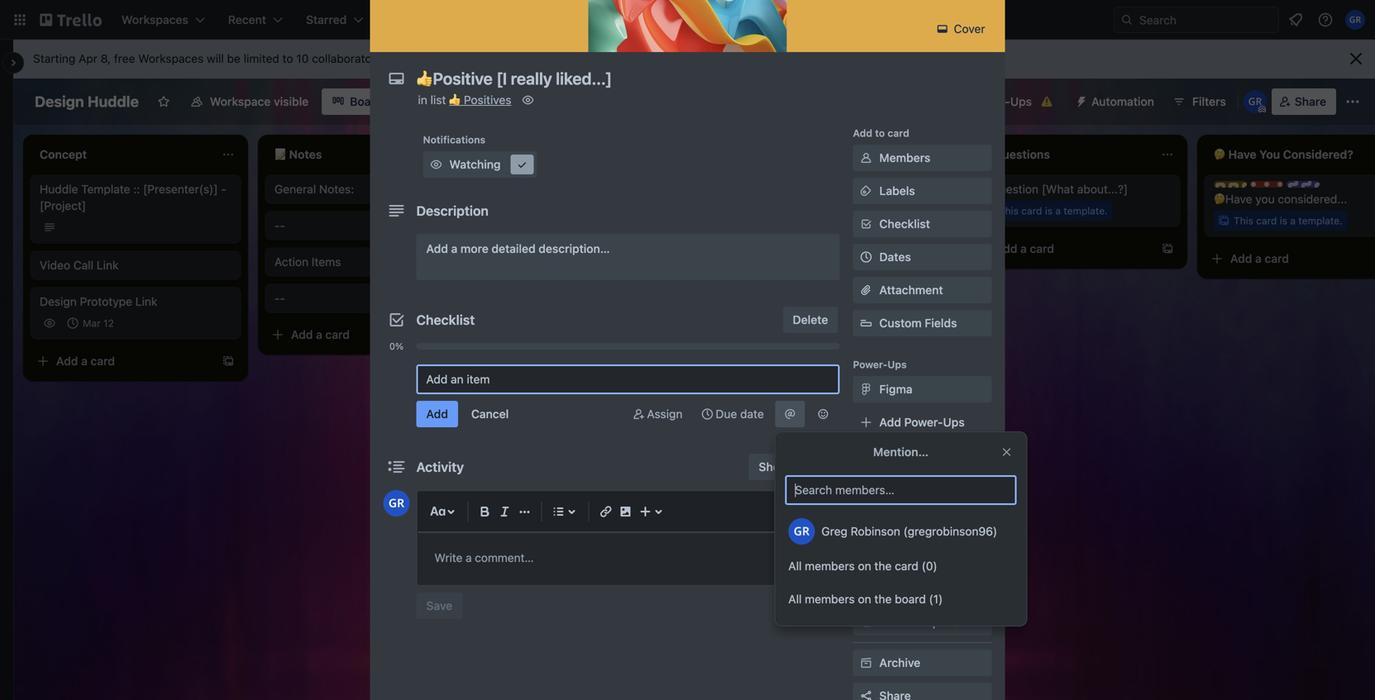 Task type: locate. For each thing, give the bounding box(es) containing it.
more left detailed
[[461, 242, 489, 256]]

editor toolbar toolbar
[[425, 499, 832, 525]]

create from template… image for add a card button under really
[[691, 365, 705, 379]]

0 vertical spatial all
[[789, 559, 802, 573]]

the up make on the right bottom of the page
[[875, 593, 892, 606]]

greg robinson (gregrobinson96) image left text styles icon
[[383, 490, 410, 517]]

0 horizontal spatial power-ups
[[853, 359, 907, 371]]

workspaces
[[138, 52, 204, 65]]

add a more detailed description… link
[[416, 234, 840, 280]]

star or unstar board image
[[157, 95, 170, 108]]

is down 🙋question [what about...?]
[[1045, 205, 1053, 217]]

template. down the 🙋question [what about...?] link
[[1064, 205, 1108, 217]]

1 horizontal spatial power-
[[904, 416, 943, 429]]

sm image down actions
[[858, 548, 875, 565]]

Search members… text field
[[785, 476, 1017, 505]]

show details link
[[749, 454, 838, 481]]

None submit
[[416, 401, 458, 428]]

link for design prototype link
[[135, 295, 157, 308]]

2 members from the top
[[805, 593, 855, 606]]

checklist down labels
[[880, 217, 930, 231]]

link right call
[[97, 258, 119, 272]]

power- up mention…
[[904, 416, 943, 429]]

0 vertical spatial ups
[[1010, 95, 1032, 108]]

greg robinson (gregrobinson96) image
[[1244, 90, 1267, 113], [383, 490, 410, 517], [789, 519, 815, 545]]

0 horizontal spatial ups
[[888, 359, 907, 371]]

add down 🙋question
[[996, 242, 1018, 256]]

0 vertical spatial -- link
[[275, 218, 466, 234]]

::
[[133, 182, 140, 196]]

design inside 'design huddle' text field
[[35, 93, 84, 110]]

primary element
[[0, 0, 1375, 40]]

2 -- from the top
[[275, 292, 285, 305]]

sm image left figma
[[858, 381, 875, 398]]

sm image inside move link
[[858, 548, 875, 565]]

starting apr 8, free workspaces will be limited to 10 collaborators. learn more about collaborator limits
[[33, 52, 581, 65]]

sm image for copy
[[858, 581, 875, 598]]

huddle up [project]
[[40, 182, 78, 196]]

make template
[[880, 616, 960, 629]]

sm image inside members link
[[858, 150, 875, 166]]

1 horizontal spatial huddle
[[88, 93, 139, 110]]

is down [i'm
[[810, 205, 818, 217]]

👍positive [i really liked...] link
[[509, 327, 701, 344]]

add a card button down 🤔have you considered... link
[[1204, 246, 1375, 272]]

copy
[[880, 583, 908, 596]]

add button
[[880, 483, 940, 497]]

- inside "huddle template :: [presenter(s)] - [project]"
[[221, 182, 226, 196]]

0 vertical spatial huddle
[[88, 93, 139, 110]]

add a card for add a card button below 12
[[56, 354, 115, 368]]

sm image inside cover link
[[934, 21, 951, 37]]

0 horizontal spatial huddle
[[40, 182, 78, 196]]

automation up search members… text box
[[853, 458, 909, 470]]

1 horizontal spatial checklist
[[880, 217, 930, 231]]

color: yellow, title: none image
[[1214, 181, 1247, 188]]

on left move
[[858, 559, 871, 573]]

sm image inside make template link
[[858, 614, 875, 631]]

template. down considered... on the right top of page
[[1299, 215, 1343, 227]]

Add an item text field
[[416, 365, 840, 394]]

1 horizontal spatial this
[[999, 205, 1019, 217]]

add a card down items
[[291, 328, 350, 342]]

due
[[716, 407, 737, 421]]

0 vertical spatial design
[[35, 93, 84, 110]]

-- link
[[275, 218, 466, 234], [275, 290, 466, 307]]

this card is a template. down 🤔have you considered... link
[[1234, 215, 1343, 227]]

sm image down all members on the card (0)
[[858, 581, 875, 598]]

-- down action
[[275, 292, 285, 305]]

card
[[888, 127, 910, 139], [787, 205, 808, 217], [1022, 205, 1042, 217], [1256, 215, 1277, 227], [1030, 242, 1054, 256], [1265, 252, 1289, 265], [325, 328, 350, 342], [91, 354, 115, 368], [560, 365, 585, 379], [895, 559, 919, 573]]

sm image for figma
[[858, 381, 875, 398]]

2 all from the top
[[789, 593, 802, 606]]

design inside design prototype link link
[[40, 295, 77, 308]]

0 horizontal spatial power-
[[853, 359, 888, 371]]

1 horizontal spatial ups
[[943, 416, 965, 429]]

add down 🤔have
[[1231, 252, 1252, 265]]

1 vertical spatial huddle
[[40, 182, 78, 196]]

Search field
[[1134, 7, 1279, 32]]

all inside all members on the board (1) link
[[789, 593, 802, 606]]

learn more about collaborator limits link
[[388, 52, 581, 65]]

power-ups up figma
[[853, 359, 907, 371]]

None text field
[[408, 64, 954, 93]]

2 the from the top
[[875, 593, 892, 606]]

1 vertical spatial design
[[40, 295, 77, 308]]

sm image inside automation button
[[1069, 88, 1092, 112]]

cover link
[[929, 16, 995, 42]]

sm image for assign link
[[631, 406, 647, 423]]

call
[[73, 258, 93, 272]]

0 vertical spatial link
[[97, 258, 119, 272]]

link for video call link
[[97, 258, 119, 272]]

create from template… image
[[926, 242, 940, 256], [1161, 242, 1174, 256], [222, 355, 235, 368], [691, 365, 705, 379]]

design
[[35, 93, 84, 110], [40, 295, 77, 308]]

0 horizontal spatial checklist
[[416, 312, 475, 328]]

detailed
[[492, 242, 536, 256]]

0 horizontal spatial more
[[421, 52, 449, 65]]

link image
[[596, 502, 616, 522]]

[what
[[1042, 182, 1074, 196]]

0 vertical spatial automation
[[1092, 95, 1155, 108]]

to left 10
[[283, 52, 293, 65]]

sm image for cover link
[[934, 21, 951, 37]]

1 vertical spatial greg robinson (gregrobinson96) image
[[383, 490, 410, 517]]

filters
[[1193, 95, 1226, 108]]

on for card
[[858, 559, 871, 573]]

add a card for add a card button underneath [what
[[996, 242, 1054, 256]]

add a card down mar 12 option on the top of page
[[56, 354, 115, 368]]

is down 🤔have you considered...
[[1280, 215, 1288, 227]]

add a card down you
[[1231, 252, 1289, 265]]

0 vertical spatial the
[[875, 559, 892, 573]]

automation inside button
[[1092, 95, 1155, 108]]

this card is a template. down 🙋question [what about...?]
[[999, 205, 1108, 217]]

checklist button
[[853, 211, 992, 237]]

power-ups
[[972, 95, 1032, 108], [853, 359, 907, 371]]

share
[[1295, 95, 1327, 108]]

add a card for add a card button underneath 🤔have you considered... link
[[1231, 252, 1289, 265]]

add a card down 🙋question
[[996, 242, 1054, 256]]

2 horizontal spatial greg robinson (gregrobinson96) image
[[1244, 90, 1267, 113]]

2 vertical spatial ups
[[943, 416, 965, 429]]

huddle
[[88, 93, 139, 110], [40, 182, 78, 196]]

power- down cover
[[972, 95, 1010, 108]]

10
[[296, 52, 309, 65]]

design down starting
[[35, 93, 84, 110]]

sm image inside assign link
[[631, 406, 647, 423]]

sm image inside copy link
[[858, 581, 875, 598]]

create from template… image for add a card button below 12
[[222, 355, 235, 368]]

cover
[[951, 22, 985, 36]]

activity
[[416, 459, 464, 475]]

this card is a template.
[[764, 205, 873, 217], [999, 205, 1108, 217], [1234, 215, 1343, 227]]

2 vertical spatial power-
[[904, 416, 943, 429]]

apr
[[79, 52, 97, 65]]

a down description
[[451, 242, 458, 256]]

greg robinson (gregrobinson96) image right filters
[[1244, 90, 1267, 113]]

members for all members on the board (1)
[[805, 593, 855, 606]]

add to card
[[853, 127, 910, 139]]

checklist up create from template… icon
[[416, 312, 475, 328]]

prototype
[[80, 295, 132, 308]]

greg robinson (gregrobinson96) image
[[1346, 10, 1365, 30]]

all down attach and insert link "image"
[[789, 559, 802, 573]]

add a card button
[[969, 236, 1151, 262], [1204, 246, 1375, 272], [265, 322, 447, 348], [30, 348, 212, 375], [500, 359, 681, 385]]

1 vertical spatial --
[[275, 292, 285, 305]]

this
[[764, 205, 784, 217], [999, 205, 1019, 217], [1234, 215, 1254, 227]]

template. down 👎negative [i'm not sure about...] link
[[829, 205, 873, 217]]

add a card
[[996, 242, 1054, 256], [1231, 252, 1289, 265], [291, 328, 350, 342], [56, 354, 115, 368], [526, 365, 585, 379]]

1 horizontal spatial more
[[461, 242, 489, 256]]

huddle template :: [presenter(s)] - [project]
[[40, 182, 226, 213]]

0 vertical spatial --
[[275, 219, 285, 232]]

this down 🙋question
[[999, 205, 1019, 217]]

-- up action
[[275, 219, 285, 232]]

all for all members on the card (0)
[[789, 559, 802, 573]]

notifications
[[423, 134, 486, 146]]

sm image for labels link
[[858, 183, 875, 199]]

members down all members on the card (0)
[[805, 593, 855, 606]]

power-
[[972, 95, 1010, 108], [853, 359, 888, 371], [904, 416, 943, 429]]

a down [what
[[1056, 205, 1061, 217]]

all inside all members on the card (0) link
[[789, 559, 802, 573]]

a down [i'm
[[821, 205, 826, 217]]

link
[[97, 258, 119, 272], [135, 295, 157, 308]]

design down video
[[40, 295, 77, 308]]

--
[[275, 219, 285, 232], [275, 292, 285, 305]]

-- link down action items link
[[275, 290, 466, 307]]

attachment button
[[853, 277, 992, 304]]

-- link up action items link
[[275, 218, 466, 234]]

free
[[114, 52, 135, 65]]

italic ⌘i image
[[495, 502, 515, 522]]

1 vertical spatial automation
[[853, 458, 909, 470]]

a down 🙋question
[[1021, 242, 1027, 256]]

add up mention…
[[880, 416, 901, 429]]

sm image for move
[[858, 548, 875, 565]]

1 horizontal spatial automation
[[1092, 95, 1155, 108]]

2 horizontal spatial this
[[1234, 215, 1254, 227]]

greg robinson (gregrobinson96) image left greg
[[789, 519, 815, 545]]

template.
[[829, 205, 873, 217], [1064, 205, 1108, 217], [1299, 215, 1343, 227]]

collaborator
[[486, 52, 550, 65]]

a down 🤔have you considered... link
[[1290, 215, 1296, 227]]

1 all from the top
[[789, 559, 802, 573]]

2 horizontal spatial power-
[[972, 95, 1010, 108]]

add a card for add a card button under really
[[526, 365, 585, 379]]

sm image inside labels link
[[858, 183, 875, 199]]

about
[[452, 52, 483, 65]]

2 on from the top
[[858, 593, 871, 606]]

automation left filters button at the top right of page
[[1092, 95, 1155, 108]]

0 vertical spatial members
[[805, 559, 855, 573]]

power- inside button
[[972, 95, 1010, 108]]

custom fields button
[[853, 315, 992, 332]]

open help dialog image
[[808, 502, 828, 522]]

1 the from the top
[[875, 559, 892, 573]]

0 vertical spatial greg robinson (gregrobinson96) image
[[1244, 90, 1267, 113]]

this card is a template. down [i'm
[[764, 205, 873, 217]]

members link
[[853, 145, 992, 171]]

power-ups down cover
[[972, 95, 1032, 108]]

0 vertical spatial power-
[[972, 95, 1010, 108]]

assign
[[647, 407, 683, 421]]

a down '👍positive'
[[551, 365, 557, 379]]

link down video call link link
[[135, 295, 157, 308]]

1 vertical spatial members
[[805, 593, 855, 606]]

1 vertical spatial on
[[858, 593, 871, 606]]

sm image for automation button
[[1069, 88, 1092, 112]]

make template link
[[853, 610, 992, 636]]

sm image inside 'due date' link
[[699, 406, 716, 423]]

0 vertical spatial on
[[858, 559, 871, 573]]

1 horizontal spatial link
[[135, 295, 157, 308]]

0 vertical spatial checklist
[[880, 217, 930, 231]]

[i
[[566, 328, 573, 342]]

open information menu image
[[1317, 12, 1334, 28]]

design huddle
[[35, 93, 139, 110]]

add a more detailed description…
[[426, 242, 610, 256]]

1 vertical spatial power-
[[853, 359, 888, 371]]

0 horizontal spatial link
[[97, 258, 119, 272]]

create from template… image for add a card button underneath [what
[[1161, 242, 1174, 256]]

template
[[912, 616, 960, 629]]

video call link
[[40, 258, 119, 272]]

text styles image
[[428, 502, 448, 522]]

2 vertical spatial greg robinson (gregrobinson96) image
[[789, 519, 815, 545]]

0 horizontal spatial template.
[[829, 205, 873, 217]]

1 vertical spatial all
[[789, 593, 802, 606]]

add left button
[[880, 483, 901, 497]]

sm image
[[858, 381, 875, 398], [782, 406, 798, 423], [858, 548, 875, 565], [858, 581, 875, 598]]

dates button
[[853, 244, 992, 270]]

2 -- link from the top
[[275, 290, 466, 307]]

to up members
[[875, 127, 885, 139]]

1 vertical spatial the
[[875, 593, 892, 606]]

description
[[416, 203, 489, 219]]

more
[[421, 52, 449, 65], [461, 242, 489, 256]]

power- up figma
[[853, 359, 888, 371]]

on left copy
[[858, 593, 871, 606]]

0 vertical spatial to
[[283, 52, 293, 65]]

watching button
[[423, 151, 537, 178]]

archive
[[880, 656, 921, 670]]

color: red, title: none image
[[1250, 181, 1284, 188]]

-
[[221, 182, 226, 196], [275, 219, 280, 232], [280, 219, 285, 232], [275, 292, 280, 305], [280, 292, 285, 305]]

0 vertical spatial power-ups
[[972, 95, 1032, 108]]

1 horizontal spatial power-ups
[[972, 95, 1032, 108]]

ups inside add power-ups link
[[943, 416, 965, 429]]

👍
[[449, 93, 461, 107]]

1 horizontal spatial to
[[875, 127, 885, 139]]

this down 🤔have
[[1234, 215, 1254, 227]]

robinson
[[851, 525, 900, 538]]

to
[[283, 52, 293, 65], [875, 127, 885, 139]]

sm image for the watching button
[[428, 156, 445, 173]]

add down '👍positive'
[[526, 365, 548, 379]]

add a card button down action items link
[[265, 322, 447, 348]]

image image
[[616, 502, 636, 522]]

all down all members on the card (0)
[[789, 593, 802, 606]]

1 members from the top
[[805, 559, 855, 573]]

the up copy
[[875, 559, 892, 573]]

add
[[853, 127, 873, 139], [426, 242, 448, 256], [996, 242, 1018, 256], [1231, 252, 1252, 265], [291, 328, 313, 342], [56, 354, 78, 368], [526, 365, 548, 379], [880, 416, 901, 429], [880, 483, 901, 497]]

a down you
[[1255, 252, 1262, 265]]

1 vertical spatial checklist
[[416, 312, 475, 328]]

2 horizontal spatial ups
[[1010, 95, 1032, 108]]

1 vertical spatial ups
[[888, 359, 907, 371]]

sm image for archive link
[[858, 655, 875, 672]]

all members on the card (0)
[[789, 559, 938, 573]]

design for design huddle
[[35, 93, 84, 110]]

all for all members on the board (1)
[[789, 593, 802, 606]]

1 vertical spatial link
[[135, 295, 157, 308]]

0 horizontal spatial greg robinson (gregrobinson96) image
[[383, 490, 410, 517]]

this down 👎negative at right
[[764, 205, 784, 217]]

automation
[[1092, 95, 1155, 108], [853, 458, 909, 470]]

0 horizontal spatial automation
[[853, 458, 909, 470]]

members down greg
[[805, 559, 855, 573]]

huddle down 8,
[[88, 93, 139, 110]]

sm image
[[934, 21, 951, 37], [1069, 88, 1092, 112], [520, 92, 536, 108], [858, 150, 875, 166], [428, 156, 445, 173], [514, 156, 531, 173], [858, 183, 875, 199], [631, 406, 647, 423], [699, 406, 716, 423], [815, 406, 832, 423], [858, 614, 875, 631], [858, 655, 875, 672]]

12
[[103, 318, 114, 329]]

1 on from the top
[[858, 559, 871, 573]]

huddle inside "huddle template :: [presenter(s)] - [project]"
[[40, 182, 78, 196]]

👍 positives link
[[449, 93, 512, 107]]

archive link
[[853, 650, 992, 677]]

positives
[[464, 93, 512, 107]]

(0)
[[922, 559, 938, 573]]

1 vertical spatial -- link
[[275, 290, 466, 307]]

show
[[759, 460, 789, 474]]

description…
[[539, 242, 610, 256]]

lists image
[[549, 502, 569, 522]]

1 horizontal spatial template.
[[1064, 205, 1108, 217]]

more right learn
[[421, 52, 449, 65]]

all members on the card (0) link
[[785, 550, 1017, 583]]

sm image inside archive link
[[858, 655, 875, 672]]

add a card down [i
[[526, 365, 585, 379]]

huddle inside text field
[[88, 93, 139, 110]]

0 horizontal spatial this
[[764, 205, 784, 217]]



Task type: describe. For each thing, give the bounding box(es) containing it.
not
[[830, 182, 848, 196]]

you
[[1256, 192, 1275, 206]]

attach and insert link image
[[785, 504, 802, 520]]

1 horizontal spatial is
[[1045, 205, 1053, 217]]

Board name text field
[[26, 88, 147, 115]]

1 horizontal spatial this card is a template.
[[999, 205, 1108, 217]]

Mar 12 checkbox
[[63, 313, 119, 333]]

share button
[[1272, 88, 1336, 115]]

2 horizontal spatial is
[[1280, 215, 1288, 227]]

🙋question [what about...?] link
[[979, 181, 1171, 198]]

👎negative [i'm not sure about...] link
[[744, 181, 936, 198]]

limits
[[553, 52, 581, 65]]

0 horizontal spatial to
[[283, 52, 293, 65]]

watching
[[449, 158, 501, 171]]

🤔have you considered...
[[1214, 192, 1348, 206]]

bold ⌘b image
[[475, 502, 495, 522]]

add a card for add a card button underneath action items link
[[291, 328, 350, 342]]

save
[[426, 599, 453, 613]]

ups inside power-ups button
[[1010, 95, 1032, 108]]

add down mar 12 option on the top of page
[[56, 354, 78, 368]]

all members on the board (1)
[[789, 593, 943, 606]]

custom
[[880, 316, 922, 330]]

button
[[904, 483, 940, 497]]

more formatting image
[[515, 502, 535, 522]]

2 horizontal spatial this card is a template.
[[1234, 215, 1343, 227]]

power-ups inside button
[[972, 95, 1032, 108]]

assign link
[[624, 401, 689, 428]]

details
[[792, 460, 828, 474]]

1 horizontal spatial greg robinson (gregrobinson96) image
[[789, 519, 815, 545]]

in list 👍 positives
[[418, 93, 512, 107]]

design prototype link link
[[40, 294, 232, 310]]

0 vertical spatial more
[[421, 52, 449, 65]]

design for design prototype link
[[40, 295, 77, 308]]

attachment
[[880, 283, 943, 297]]

visible
[[274, 95, 309, 108]]

cancel link
[[461, 401, 519, 428]]

power-ups button
[[939, 88, 1065, 115]]

huddle template :: [presenter(s)] - [project] link
[[40, 181, 232, 214]]

sm image right 'date'
[[782, 406, 798, 423]]

(1)
[[929, 593, 943, 606]]

delete link
[[783, 307, 838, 333]]

workspace visible button
[[180, 88, 319, 115]]

general notes:
[[275, 182, 354, 196]]

add down description
[[426, 242, 448, 256]]

board
[[895, 593, 926, 606]]

0 notifications image
[[1286, 10, 1306, 30]]

greg
[[822, 525, 848, 538]]

[i'm
[[806, 182, 827, 196]]

1 -- link from the top
[[275, 218, 466, 234]]

add up sure
[[853, 127, 873, 139]]

add power-ups
[[880, 416, 965, 429]]

Main content area, start typing to enter text. text field
[[435, 548, 822, 568]]

sm image for make template link
[[858, 614, 875, 631]]

a down mar 12 option on the top of page
[[81, 354, 88, 368]]

sm image for members link
[[858, 150, 875, 166]]

1 vertical spatial more
[[461, 242, 489, 256]]

sm image for 'due date' link
[[699, 406, 716, 423]]

add button button
[[853, 477, 992, 504]]

add a card button down 12
[[30, 348, 212, 375]]

greg robinson (gregrobinson96)
[[822, 525, 998, 538]]

👍positive
[[509, 328, 563, 342]]

board link
[[322, 88, 392, 115]]

color: purple, title: none image
[[1287, 181, 1320, 188]]

in
[[418, 93, 427, 107]]

liked...]
[[608, 328, 647, 342]]

items
[[312, 255, 341, 269]]

save button
[[416, 593, 463, 619]]

members for all members on the card (0)
[[805, 559, 855, 573]]

the for board
[[875, 593, 892, 606]]

on for board
[[858, 593, 871, 606]]

fields
[[925, 316, 957, 330]]

the for card
[[875, 559, 892, 573]]

design prototype link
[[40, 295, 157, 308]]

👎negative [i'm not sure about...]
[[744, 182, 922, 196]]

workspace
[[210, 95, 271, 108]]

[presenter(s)]
[[143, 182, 218, 196]]

search image
[[1121, 13, 1134, 26]]

0 horizontal spatial is
[[810, 205, 818, 217]]

actions
[[853, 526, 890, 538]]

1 vertical spatial power-ups
[[853, 359, 907, 371]]

1 -- from the top
[[275, 219, 285, 232]]

date
[[740, 407, 764, 421]]

🙋question [what about...?]
[[979, 182, 1128, 196]]

about...]
[[877, 182, 922, 196]]

move link
[[853, 543, 992, 570]]

a down items
[[316, 328, 322, 342]]

due date
[[716, 407, 764, 421]]

0%
[[389, 341, 404, 352]]

mention…
[[873, 445, 929, 459]]

members
[[880, 151, 931, 165]]

general notes: link
[[275, 181, 466, 198]]

filters button
[[1168, 88, 1231, 115]]

8,
[[101, 52, 111, 65]]

show details
[[759, 460, 828, 474]]

(gregrobinson96)
[[904, 525, 998, 538]]

video
[[40, 258, 70, 272]]

action
[[275, 255, 309, 269]]

sure
[[851, 182, 874, 196]]

add inside button
[[880, 483, 901, 497]]

🙋question
[[979, 182, 1039, 196]]

considered...
[[1278, 192, 1348, 206]]

cancel
[[471, 407, 509, 421]]

add a card button down [what
[[969, 236, 1151, 262]]

workspace visible
[[210, 95, 309, 108]]

will
[[207, 52, 224, 65]]

🤔have you considered... link
[[1214, 191, 1375, 208]]

add down action items
[[291, 328, 313, 342]]

show menu image
[[1345, 93, 1361, 110]]

🤔have
[[1214, 192, 1253, 206]]

1 vertical spatial to
[[875, 127, 885, 139]]

[project]
[[40, 199, 86, 213]]

0 horizontal spatial this card is a template.
[[764, 205, 873, 217]]

labels
[[880, 184, 915, 198]]

be
[[227, 52, 241, 65]]

2 horizontal spatial template.
[[1299, 215, 1343, 227]]

copy link
[[853, 576, 992, 603]]

action items link
[[275, 254, 466, 270]]

checklist inside button
[[880, 217, 930, 231]]

create from template… image
[[457, 328, 470, 342]]

add a card button down really
[[500, 359, 681, 385]]

dates
[[880, 250, 911, 264]]



Task type: vqa. For each thing, say whether or not it's contained in the screenshot.
top "all"
yes



